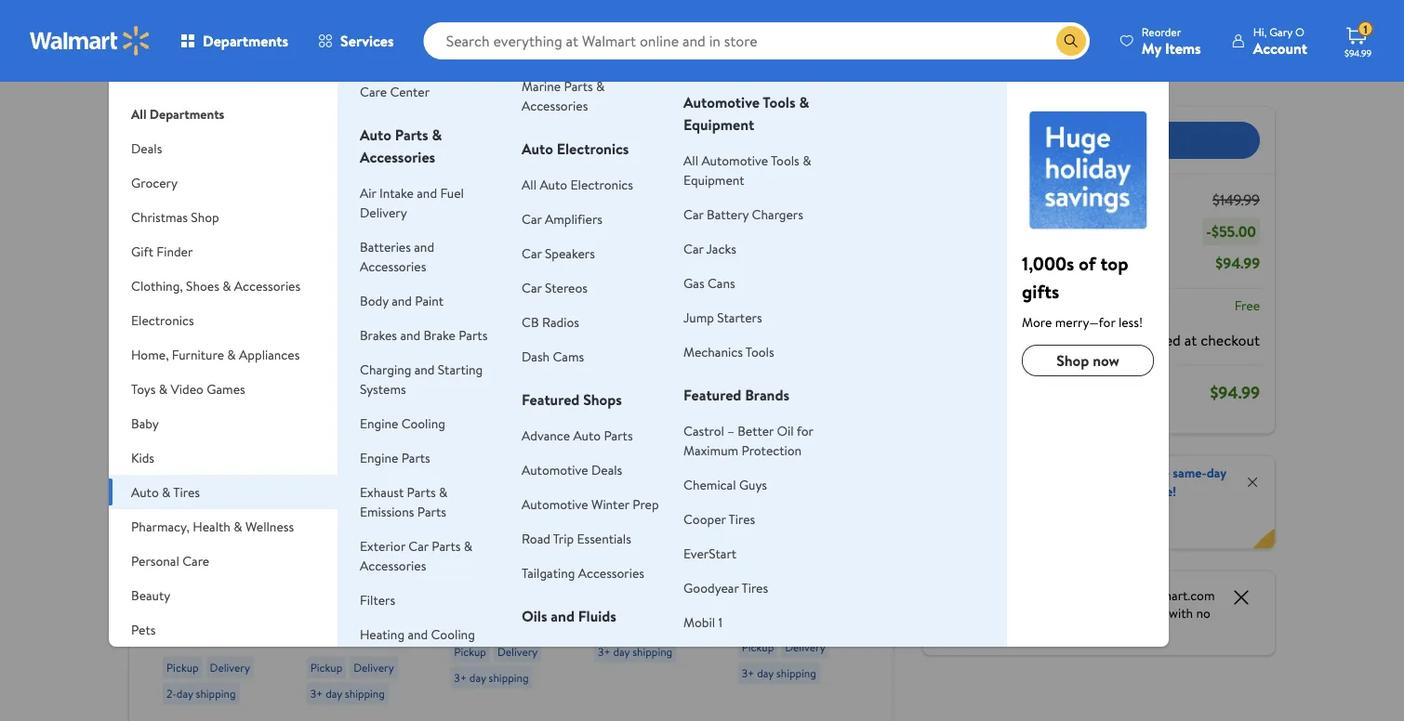 Task type: vqa. For each thing, say whether or not it's contained in the screenshot.
Air
yes



Task type: locate. For each thing, give the bounding box(es) containing it.
3 best from the left
[[458, 347, 480, 363]]

2 horizontal spatial add button
[[741, 459, 809, 489]]

1 horizontal spatial protection
[[742, 441, 802, 460]]

maker,
[[594, 606, 638, 627], [594, 667, 638, 688]]

1 engine from the top
[[360, 414, 398, 433]]

accessories down exterior
[[360, 557, 426, 575]]

health
[[193, 518, 231, 536]]

add inside now $86.88 group
[[771, 465, 794, 483]]

oil
[[777, 422, 794, 440]]

returns
[[345, 14, 386, 32]]

delivery down pink
[[498, 644, 538, 660]]

tires up health
[[173, 483, 200, 501]]

1 vertical spatial 2-
[[167, 686, 177, 702]]

with left flash
[[307, 602, 334, 622]]

paint
[[415, 292, 444, 310]]

at inside view details (only one option can be selected at a time.)
[[435, 111, 444, 127]]

shop down grocery dropdown button
[[191, 208, 219, 226]]

0 vertical spatial 1
[[1364, 21, 1368, 37]]

car for car jacks
[[684, 240, 704, 258]]

auto
[[444, 63, 472, 81], [360, 125, 392, 145], [522, 139, 553, 159], [540, 175, 568, 193], [573, 427, 601, 445], [131, 483, 159, 501]]

tools for automotive tools & equipment
[[763, 92, 796, 113]]

featured up advance
[[522, 390, 580, 410]]

personal
[[131, 552, 179, 570]]

engine for engine cooling
[[360, 414, 398, 433]]

0 vertical spatial charging
[[360, 360, 411, 379]]

1,000s
[[1022, 250, 1075, 276]]

3+ inside now $19.88 group
[[310, 686, 323, 702]]

1 plan from the top
[[340, 135, 363, 153]]

2 engine from the top
[[360, 449, 398, 467]]

1 horizontal spatial free
[[1147, 464, 1170, 482]]

car speakers link
[[522, 244, 595, 262]]

tools up chargers
[[771, 151, 800, 169]]

1 horizontal spatial with
[[307, 602, 334, 622]]

0 horizontal spatial with
[[163, 581, 190, 602]]

tires right goodyear
[[742, 579, 769, 597]]

0 horizontal spatial checkout
[[1110, 130, 1169, 151]]

can
[[357, 111, 374, 127]]

checkout for continue to checkout
[[1110, 130, 1169, 151]]

pickup down pack
[[742, 640, 774, 655]]

1 horizontal spatial featured
[[684, 385, 742, 406]]

2- down 3-
[[301, 165, 312, 183]]

decrease quantity sony wh-ch720n-noise canceling wireless bluetooth headphones- black, current quantity 1 image
[[768, 219, 783, 234]]

top
[[1101, 250, 1129, 276]]

2- inside now $99.00 group
[[167, 686, 177, 702]]

electronics up remove
[[571, 175, 634, 193]]

all up car amplifiers link
[[522, 175, 537, 193]]

1 vertical spatial maker,
[[594, 667, 638, 688]]

1 horizontal spatial charging
[[360, 360, 411, 379]]

plan up the air
[[339, 165, 363, 183]]

1 best from the left
[[170, 347, 192, 363]]

1 vertical spatial gift
[[152, 302, 181, 325]]

systems
[[360, 380, 406, 398]]

seller for now $86.88
[[770, 347, 796, 363]]

free down gas on the right bottom of page
[[1040, 509, 1063, 527]]

a left the time.)
[[447, 111, 452, 127]]

and up all oils and fluids
[[551, 607, 575, 627]]

pack
[[738, 581, 769, 602]]

apple down $129.00
[[163, 561, 200, 581]]

seller for now $99.00
[[194, 347, 220, 363]]

2- for day
[[167, 686, 177, 702]]

Search search field
[[424, 22, 1090, 60]]

add inside now $19.88 group
[[340, 465, 363, 483]]

best seller up "brands"
[[746, 347, 796, 363]]

later
[[704, 217, 730, 235]]

and right maker
[[638, 627, 661, 647]]

day down the generation)
[[177, 686, 193, 702]]

1 vertical spatial year
[[312, 165, 336, 183]]

shop left now
[[1057, 351, 1090, 371]]

1 maker, from the top
[[594, 606, 638, 627]]

3+ day shipping inside now $86.88 group
[[742, 666, 817, 681]]

day up the charcoal
[[613, 644, 630, 660]]

and inside batteries and accessories
[[414, 238, 435, 256]]

and inside charging and starting systems
[[415, 360, 435, 379]]

now down guys
[[738, 517, 772, 540]]

0 horizontal spatial free
[[1040, 509, 1063, 527]]

at left an
[[414, 63, 425, 81]]

2- for year
[[301, 165, 312, 183]]

(1 item)
[[997, 190, 1044, 210]]

(only
[[273, 111, 299, 127]]

free up 'calculated at checkout'
[[1235, 297, 1261, 315]]

auto inside get tires at an auto care center
[[444, 63, 472, 81]]

3 best seller from the left
[[458, 347, 508, 363]]

essentials
[[577, 530, 632, 548]]

now inside now $86.88 $99.00 apple airtag - 4 pack
[[738, 517, 772, 540]]

$99.00 up pack
[[738, 540, 777, 558]]

1 horizontal spatial $99.00
[[738, 540, 777, 558]]

$19.88
[[344, 517, 389, 540]]

& inside all automotive tools & equipment
[[803, 151, 812, 169]]

1 horizontal spatial to
[[1109, 464, 1121, 482]]

car for car amplifiers
[[522, 210, 542, 228]]

for inside button
[[684, 217, 700, 235]]

services
[[341, 31, 394, 51]]

1 vertical spatial deals
[[592, 461, 623, 479]]

2 vertical spatial tools
[[746, 343, 775, 361]]

charging down "personal care" dropdown button
[[194, 581, 253, 602]]

add button for now $86.88
[[741, 459, 809, 489]]

engine down systems
[[360, 414, 398, 433]]

featured up castrol
[[684, 385, 742, 406]]

seller up toys & video games dropdown button
[[194, 347, 220, 363]]

charging up systems
[[360, 360, 411, 379]]

add inside now $99.00 group
[[196, 465, 219, 483]]

capital one credit card image
[[945, 593, 1006, 635]]

$187.00 group
[[594, 336, 705, 708]]

1 horizontal spatial shop
[[1057, 351, 1090, 371]]

shop now
[[1057, 351, 1120, 371]]

1 vertical spatial a
[[1050, 464, 1056, 482]]

1 seller from the left
[[194, 347, 220, 363]]

year for 3-
[[313, 135, 336, 153]]

0 horizontal spatial $99.00
[[200, 517, 249, 540]]

engine
[[360, 414, 398, 433], [360, 449, 398, 467]]

3+ day shipping inside now $19.88 group
[[310, 686, 385, 702]]

pickup down flash
[[310, 660, 343, 676]]

best inside now $99.00 group
[[170, 347, 192, 363]]

apple inside "now $99.00 $129.00 apple airpods with charging case (2nd generation)"
[[163, 561, 200, 581]]

add button inside now $19.88 group
[[310, 459, 378, 489]]

plan for $11.00
[[340, 135, 363, 153]]

tires up center
[[384, 63, 411, 81]]

charging and starting systems
[[360, 360, 483, 398]]

best seller inside now $86.88 group
[[746, 347, 796, 363]]

1 vertical spatial equipment
[[684, 171, 745, 189]]

1 vertical spatial checkout
[[1201, 330, 1261, 350]]

add to cart image
[[317, 463, 340, 485]]

free left 30-
[[274, 14, 300, 32]]

seller up "brands"
[[770, 347, 796, 363]]

best for now $86.88
[[746, 347, 767, 363]]

protection inside castrol – better oil for maximum protection
[[742, 441, 802, 460]]

best inside now $86.88 group
[[746, 347, 767, 363]]

$11.00
[[374, 135, 407, 153]]

0 vertical spatial $55.00
[[838, 8, 871, 24]]

1 vertical spatial shop
[[1057, 351, 1090, 371]]

0 vertical spatial maker,
[[594, 606, 638, 627]]

3 add button from the left
[[741, 459, 809, 489]]

0 horizontal spatial now
[[163, 517, 196, 540]]

add to cart image up winter at the bottom of page
[[605, 463, 627, 485]]

0 vertical spatial oils
[[522, 607, 547, 627]]

0 horizontal spatial at
[[414, 63, 425, 81]]

wellness
[[245, 518, 294, 536]]

automotive winter prep link
[[522, 495, 659, 514]]

add to cart image inside now $86.88 group
[[749, 463, 771, 485]]

parts down shops at left bottom
[[604, 427, 633, 445]]

0 horizontal spatial free
[[274, 14, 300, 32]]

cooper tires
[[684, 510, 756, 528]]

0 horizontal spatial apple
[[163, 561, 200, 581]]

starters
[[718, 308, 762, 327]]

add button inside now $86.88 group
[[741, 459, 809, 489]]

2 horizontal spatial with
[[1169, 605, 1194, 623]]

seller inside now $86.88 group
[[770, 347, 796, 363]]

parts right be
[[395, 125, 429, 145]]

tires for cooper
[[729, 510, 756, 528]]

cafe
[[654, 545, 684, 565]]

and for oils and fluids
[[551, 607, 575, 627]]

0 vertical spatial care
[[360, 82, 387, 100]]

1 horizontal spatial 1
[[1364, 21, 1368, 37]]

0 horizontal spatial care
[[183, 552, 210, 570]]

1 vertical spatial plan
[[339, 165, 363, 183]]

- inside now $86.88 $99.00 apple airtag - 4 pack
[[823, 561, 828, 581]]

0 horizontal spatial shop
[[191, 208, 219, 226]]

with inside "now $99.00 $129.00 apple airpods with charging case (2nd generation)"
[[163, 581, 190, 602]]

1 vertical spatial tools
[[771, 151, 800, 169]]

car right save
[[684, 205, 704, 223]]

fluids down the cup
[[578, 607, 617, 627]]

day left close walmart plus section image
[[1207, 464, 1227, 482]]

oils down pink
[[540, 643, 562, 661]]

best inside now $19.88 group
[[314, 347, 336, 363]]

0 vertical spatial deals
[[131, 139, 162, 157]]

1 right mobil
[[719, 614, 723, 632]]

tires inside 'dropdown button'
[[173, 483, 200, 501]]

gift left 'finder'
[[131, 242, 153, 260]]

cash
[[1065, 587, 1091, 605]]

tools down starters
[[746, 343, 775, 361]]

0 vertical spatial departments
[[203, 31, 288, 51]]

banner containing become a member to get free same-day delivery, gas discounts & more!
[[923, 456, 1275, 549]]

0 horizontal spatial k-
[[639, 545, 654, 565]]

advance auto parts link
[[522, 427, 633, 445]]

(2nd
[[198, 602, 227, 622]]

3 add to cart image from the left
[[749, 463, 771, 485]]

fluids up the charcoal
[[588, 643, 621, 661]]

day down flash
[[326, 686, 342, 702]]

1 horizontal spatial add to cart image
[[605, 463, 627, 485]]

free inside become a member to get free same-day delivery, gas discounts & more!
[[1147, 464, 1170, 482]]

1 apple from the left
[[163, 561, 200, 581]]

& inside "exterior car parts & accessories"
[[464, 537, 473, 555]]

plan
[[413, 66, 438, 84]]

0 vertical spatial checkout
[[1110, 130, 1169, 151]]

and for batteries and accessories
[[414, 238, 435, 256]]

and left fuel
[[417, 184, 437, 202]]

by
[[441, 66, 454, 84]]

and down brakes and brake parts link
[[415, 360, 435, 379]]

for
[[684, 217, 700, 235], [226, 302, 248, 325], [797, 422, 814, 440], [1066, 509, 1083, 527]]

parts inside marine parts & accessories
[[564, 77, 593, 95]]

jump
[[684, 308, 714, 327]]

3+ day shipping inside $187.00 group
[[598, 644, 673, 660]]

protection down oil
[[742, 441, 802, 460]]

add to cart image for now $86.88
[[749, 463, 771, 485]]

2 best from the left
[[314, 347, 336, 363]]

accessories inside dropdown button
[[234, 277, 301, 295]]

electronics up "all auto electronics"
[[557, 139, 629, 159]]

marine
[[522, 77, 561, 95]]

2 plan from the top
[[339, 165, 363, 183]]

1 vertical spatial protection
[[742, 441, 802, 460]]

best seller inside now $99.00 group
[[170, 347, 220, 363]]

become
[[1001, 464, 1047, 482]]

now for $19.88
[[307, 517, 340, 540]]

onn.
[[307, 561, 334, 581]]

2- down the generation)
[[167, 686, 177, 702]]

automotive deals
[[522, 461, 623, 479]]

gift finder
[[131, 242, 193, 260]]

engine for engine parts
[[360, 449, 398, 467]]

1 now from the left
[[163, 517, 196, 540]]

1 add to cart image from the left
[[173, 463, 196, 485]]

2 equipment from the top
[[684, 171, 745, 189]]

2 now from the left
[[307, 517, 340, 540]]

a inside view details (only one option can be selected at a time.)
[[447, 111, 452, 127]]

0 horizontal spatial 1
[[719, 614, 723, 632]]

0 vertical spatial 2-
[[301, 165, 312, 183]]

now inside "now $99.00 $129.00 apple airpods with charging case (2nd generation)"
[[163, 517, 196, 540]]

accessories inside auto parts & accessories
[[360, 147, 436, 167]]

furniture
[[172, 346, 224, 364]]

day inside now $19.88 group
[[326, 686, 342, 702]]

0 vertical spatial to
[[1092, 130, 1106, 151]]

1 vertical spatial $94.99
[[1216, 253, 1261, 273]]

plan down option
[[340, 135, 363, 153]]

maximum
[[684, 441, 739, 460]]

2 add to cart image from the left
[[605, 463, 627, 485]]

0 horizontal spatial to
[[1092, 130, 1106, 151]]

auto & tires
[[131, 483, 200, 501]]

now up onn.
[[307, 517, 340, 540]]

1 horizontal spatial now
[[307, 517, 340, 540]]

electronics down clothing,
[[131, 311, 194, 329]]

0 vertical spatial at
[[414, 63, 425, 81]]

car down save for later
[[684, 240, 704, 258]]

best seller inside now $19.88 group
[[314, 347, 364, 363]]

1 vertical spatial free
[[1235, 297, 1261, 315]]

2 best seller from the left
[[314, 347, 364, 363]]

automotive down search search field
[[684, 92, 760, 113]]

accessories inside marine parts & accessories
[[522, 96, 588, 114]]

road
[[522, 530, 551, 548]]

deals up winter at the bottom of page
[[592, 461, 623, 479]]

1 add button from the left
[[166, 459, 234, 489]]

2 year from the top
[[312, 165, 336, 183]]

1 horizontal spatial checkout
[[1201, 330, 1261, 350]]

tools inside all automotive tools & equipment
[[771, 151, 800, 169]]

add button inside now $99.00 group
[[166, 459, 234, 489]]

1 vertical spatial charging
[[194, 581, 253, 602]]

0 horizontal spatial 2-
[[167, 686, 177, 702]]

tires for goodyear
[[742, 579, 769, 597]]

day down pack
[[757, 666, 774, 681]]

equipment up battery
[[684, 171, 745, 189]]

0 vertical spatial gift
[[131, 242, 153, 260]]

year down one
[[313, 135, 336, 153]]

2 seller from the left
[[338, 347, 364, 363]]

1 vertical spatial cooling
[[431, 626, 475, 644]]

1 vertical spatial care
[[183, 552, 210, 570]]

3 seller from the left
[[482, 347, 508, 363]]

$94.99 down -$55.00
[[1216, 253, 1261, 273]]

best seller for now $99.00
[[170, 347, 220, 363]]

add right guys
[[771, 465, 794, 483]]

auto inside auto parts & accessories
[[360, 125, 392, 145]]

brakes and brake parts
[[360, 326, 488, 344]]

for right oil
[[797, 422, 814, 440]]

2 horizontal spatial now
[[738, 517, 772, 540]]

seller inside now $99.00 group
[[194, 347, 220, 363]]

a inside become a member to get free same-day delivery, gas discounts & more!
[[1050, 464, 1056, 482]]

4 best seller from the left
[[746, 347, 796, 363]]

1 vertical spatial to
[[1109, 464, 1121, 482]]

cooper tires link
[[684, 510, 756, 528]]

checkout inside button
[[1110, 130, 1169, 151]]

all up save for later
[[684, 151, 699, 169]]

accessories down marine
[[522, 96, 588, 114]]

time.)
[[454, 111, 482, 127]]

best for now $99.00
[[170, 347, 192, 363]]

k-
[[639, 545, 654, 565], [677, 565, 691, 586]]

best down brakes and brake parts
[[458, 347, 480, 363]]

be
[[376, 111, 388, 127]]

gas
[[1052, 482, 1072, 500]]

cb radios
[[522, 313, 580, 331]]

all inside all automotive tools & equipment
[[684, 151, 699, 169]]

toys & video games
[[131, 380, 245, 398]]

accessories up less
[[234, 277, 301, 295]]

0 horizontal spatial featured
[[522, 390, 580, 410]]

plan
[[340, 135, 363, 153], [339, 165, 363, 183]]

4 seller from the left
[[770, 347, 796, 363]]

shipping inside now $86.88 group
[[777, 666, 817, 681]]

tools for mechanics tools
[[746, 343, 775, 361]]

continue to checkout
[[1029, 130, 1169, 151]]

for right save
[[684, 217, 700, 235]]

2 add button from the left
[[310, 459, 378, 489]]

stereos
[[545, 279, 588, 297]]

delivery inside now $99.00 group
[[210, 660, 250, 676]]

$99.00
[[200, 517, 249, 540], [738, 540, 777, 558]]

0 horizontal spatial deals
[[131, 139, 162, 157]]

car up cb
[[522, 279, 542, 297]]

deals
[[131, 139, 162, 157], [592, 461, 623, 479]]

2 horizontal spatial at
[[1185, 330, 1198, 350]]

best seller left dash
[[458, 347, 508, 363]]

free for free 30-day returns
[[274, 14, 300, 32]]

with left no
[[1169, 605, 1194, 623]]

pharmacy,
[[131, 518, 190, 536]]

best right "home,"
[[170, 347, 192, 363]]

year down 3-
[[312, 165, 336, 183]]

free right get
[[1147, 464, 1170, 482]]

& inside marine parts & accessories
[[596, 77, 605, 95]]

now $19.88 group
[[307, 336, 417, 713]]

girls
[[499, 545, 529, 565]]

1 vertical spatial $55.00
[[1212, 221, 1257, 242]]

banner
[[923, 456, 1275, 549]]

automotive for automotive winter prep
[[522, 495, 589, 514]]

engine up exhaust
[[360, 449, 398, 467]]

accessories up intake
[[360, 147, 436, 167]]

apple inside now $86.88 $99.00 apple airtag - 4 pack
[[738, 561, 776, 581]]

year for 2-
[[312, 165, 336, 183]]

0 vertical spatial tools
[[763, 92, 796, 113]]

brake
[[424, 326, 456, 344]]

3+ day shipping inside $14.00 group
[[454, 670, 529, 686]]

mechanics tools link
[[684, 343, 775, 361]]

shipping inside $14.00 group
[[489, 670, 529, 686]]

reorder my items
[[1142, 24, 1202, 58]]

1 horizontal spatial add button
[[310, 459, 378, 489]]

1 horizontal spatial a
[[1050, 464, 1056, 482]]

accessories inside batteries and accessories
[[360, 257, 426, 275]]

car for car stereos
[[522, 279, 542, 297]]

tools
[[763, 92, 796, 113], [771, 151, 800, 169], [746, 343, 775, 361]]

1 year from the top
[[313, 135, 336, 153]]

tools inside automotive tools & equipment
[[763, 92, 796, 113]]

charging
[[360, 360, 411, 379], [194, 581, 253, 602]]

0 vertical spatial protection
[[350, 66, 410, 84]]

0 vertical spatial free
[[274, 14, 300, 32]]

equipment inside automotive tools & equipment
[[684, 114, 755, 135]]

to left get
[[1109, 464, 1121, 482]]

add up exhaust
[[340, 465, 363, 483]]

1 equipment from the top
[[684, 114, 755, 135]]

parts inside auto parts & accessories
[[395, 125, 429, 145]]

1 horizontal spatial care
[[360, 82, 387, 100]]

day inside $187.00 group
[[613, 644, 630, 660]]

air
[[360, 184, 376, 202]]

gift ideas for less
[[152, 302, 279, 325]]

featured for featured brands
[[684, 385, 742, 406]]

1 vertical spatial oils
[[540, 643, 562, 661]]

tires inside get tires at an auto care center
[[384, 63, 411, 81]]

apple for $86.88
[[738, 561, 776, 581]]

beauty
[[131, 587, 171, 605]]

all for all departments
[[131, 105, 146, 123]]

1 horizontal spatial apple
[[738, 561, 776, 581]]

1 vertical spatial engine
[[360, 449, 398, 467]]

3 now from the left
[[738, 517, 772, 540]]

0 horizontal spatial a
[[447, 111, 452, 127]]

0 vertical spatial free
[[1147, 464, 1170, 482]]

with down 'personal care' at the left bottom of page
[[163, 581, 190, 602]]

shipping inside now $19.88 group
[[345, 686, 385, 702]]

amplifiers
[[545, 210, 603, 228]]

0 horizontal spatial charging
[[194, 581, 253, 602]]

now $86.88 group
[[738, 336, 849, 692]]

earn
[[1017, 587, 1043, 605]]

apple left the airtag on the right bottom
[[738, 561, 776, 581]]

add to cart image
[[173, 463, 196, 485], [605, 463, 627, 485], [749, 463, 771, 485]]

chargers
[[752, 205, 804, 223]]

and left brake
[[400, 326, 421, 344]]

0 vertical spatial engine
[[360, 414, 398, 433]]

add button for now $19.88
[[310, 459, 378, 489]]

now up 'personal care' at the left bottom of page
[[163, 517, 196, 540]]

protection up view details (only one option can be selected at a time.) at the left top of page
[[350, 66, 410, 84]]

& inside auto parts & accessories
[[432, 125, 442, 145]]

0 vertical spatial electronics
[[557, 139, 629, 159]]

batteries
[[360, 238, 411, 256]]

oils down tailgating on the left bottom of the page
[[522, 607, 547, 627]]

$99.00 inside "now $99.00 $129.00 apple airpods with charging case (2nd generation)"
[[200, 517, 249, 540]]

best right 'appliances' in the left of the page
[[314, 347, 336, 363]]

1 horizontal spatial at
[[435, 111, 444, 127]]

add for now $86.88
[[771, 465, 794, 483]]

delivery down pets dropdown button
[[210, 660, 250, 676]]

automotive down automotive tools & equipment
[[702, 151, 768, 169]]

calculated at checkout
[[1113, 330, 1261, 350]]

all down pink
[[522, 643, 537, 661]]

–
[[728, 422, 735, 440]]

0 horizontal spatial add to cart image
[[173, 463, 196, 485]]

charging and starting systems link
[[360, 360, 483, 398]]

3+ day shipping down 52
[[310, 686, 385, 702]]

2 apple from the left
[[738, 561, 776, 581]]

1 vertical spatial fluids
[[588, 643, 621, 661]]

3+ day shipping up dark
[[598, 644, 673, 660]]

1 vertical spatial at
[[435, 111, 444, 127]]

tires down guys
[[729, 510, 756, 528]]

parts up micro
[[432, 537, 461, 555]]

best down starters
[[746, 347, 767, 363]]

2 horizontal spatial add to cart image
[[749, 463, 771, 485]]

apple for $99.00
[[163, 561, 200, 581]]

0 vertical spatial year
[[313, 135, 336, 153]]

35mm
[[307, 581, 347, 602]]

$94.99
[[1345, 47, 1372, 59], [1216, 253, 1261, 273], [1211, 381, 1261, 404]]

parts right marine
[[564, 77, 593, 95]]

0 horizontal spatial protection
[[350, 66, 410, 84]]

0 vertical spatial a
[[447, 111, 452, 127]]

0 vertical spatial equipment
[[684, 114, 755, 135]]

1 best seller from the left
[[170, 347, 220, 363]]

add
[[273, 66, 296, 84], [196, 465, 219, 483], [340, 465, 363, 483], [771, 465, 794, 483]]

best for now $19.88
[[314, 347, 336, 363]]

pickup
[[742, 640, 774, 655], [454, 644, 486, 660], [167, 660, 199, 676], [310, 660, 343, 676]]

day down dye on the bottom
[[470, 670, 486, 686]]

mobil 1 link
[[684, 614, 723, 632]]

castrol – better oil for maximum protection
[[684, 422, 814, 460]]

batteries and accessories link
[[360, 238, 435, 275]]

get tires at an auto care center link
[[360, 63, 472, 100]]

4 best from the left
[[746, 347, 767, 363]]

delivery inside $14.00 group
[[498, 644, 538, 660]]



Task type: describe. For each thing, give the bounding box(es) containing it.
center
[[390, 82, 430, 100]]

car for car speakers
[[522, 244, 542, 262]]

auto parts & accessories
[[360, 125, 442, 167]]

with inside earn 5% cash back on walmart.com see if you're pre-approved with no credit risk.
[[1169, 605, 1194, 623]]

$14.00 justice girls micro mini dome crossbody, pink tie dye
[[451, 517, 553, 647]]

3+ inside $14.00 group
[[454, 670, 467, 686]]

walmart+
[[982, 509, 1037, 527]]

kids button
[[109, 441, 338, 475]]

at inside get tires at an auto care center
[[414, 63, 425, 81]]

add for now $99.00
[[196, 465, 219, 483]]

car for car battery chargers
[[684, 205, 704, 223]]

jump starters link
[[684, 308, 762, 327]]

gift for gift finder
[[131, 242, 153, 260]]

car jacks
[[684, 240, 737, 258]]

and inside $187.00 keurig k-cafe single serve k- cup coffee maker, latte maker and cappuccino maker, dark charcoal
[[638, 627, 661, 647]]

pickup inside now $19.88 group
[[310, 660, 343, 676]]

1 horizontal spatial k-
[[677, 565, 691, 586]]

baby button
[[109, 407, 338, 441]]

& inside 'dropdown button'
[[162, 483, 171, 501]]

advance
[[522, 427, 570, 445]]

and for brakes and brake parts
[[400, 326, 421, 344]]

$187.00
[[594, 517, 648, 540]]

emissions
[[360, 503, 414, 521]]

engine cooling
[[360, 414, 446, 433]]

3-year plan - $11.00
[[301, 135, 407, 153]]

shops
[[583, 390, 622, 410]]

& inside automotive tools & equipment
[[799, 92, 810, 113]]

best inside $14.00 group
[[458, 347, 480, 363]]

for left less
[[226, 302, 248, 325]]

delivery inside air intake and fuel delivery
[[360, 203, 407, 221]]

now $99.00 group
[[163, 336, 273, 713]]

total
[[1007, 382, 1038, 403]]

all for all auto electronics
[[522, 175, 537, 193]]

& inside the exhaust parts & emissions parts
[[439, 483, 448, 501]]

serve
[[637, 565, 673, 586]]

view details button
[[273, 88, 340, 106]]

latte
[[641, 606, 675, 627]]

tie
[[451, 627, 469, 647]]

toys & video games button
[[109, 372, 338, 407]]

for inside castrol – better oil for maximum protection
[[797, 422, 814, 440]]

day inside $14.00 group
[[470, 670, 486, 686]]

1 vertical spatial free
[[1040, 509, 1063, 527]]

(1
[[997, 190, 1006, 210]]

2 vertical spatial $94.99
[[1211, 381, 1261, 404]]

$14.00 group
[[451, 336, 561, 696]]

exhaust parts & emissions parts
[[360, 483, 448, 521]]

shop now link
[[1022, 345, 1155, 377]]

one
[[302, 111, 320, 127]]

& inside dropdown button
[[227, 346, 236, 364]]

airpods
[[204, 561, 254, 581]]

reorder
[[1142, 24, 1182, 40]]

1 horizontal spatial $55.00
[[1212, 221, 1257, 242]]

gas cans
[[684, 274, 736, 292]]

1 vertical spatial electronics
[[571, 175, 634, 193]]

walmart image
[[30, 26, 151, 56]]

calculated
[[1113, 330, 1181, 350]]

0 horizontal spatial $55.00
[[838, 8, 871, 24]]

view
[[273, 88, 300, 106]]

add walmart protection plan by allstate
[[273, 66, 501, 84]]

care inside dropdown button
[[183, 552, 210, 570]]

next slide for horizontalscrollerrecommendations list image
[[812, 407, 856, 452]]

best seller for now $19.88
[[314, 347, 364, 363]]

and for charging and starting systems
[[415, 360, 435, 379]]

close walmart plus section image
[[1246, 475, 1261, 490]]

1 vertical spatial 1
[[719, 614, 723, 632]]

parts inside "exterior car parts & accessories"
[[432, 537, 461, 555]]

& inside become a member to get free same-day delivery, gas discounts & more!
[[1132, 482, 1141, 500]]

plan for $8.00
[[339, 165, 363, 183]]

automotive inside all automotive tools & equipment
[[702, 151, 768, 169]]

save
[[813, 10, 830, 23]]

shipping inside now $99.00 group
[[196, 686, 236, 702]]

for left '30' at the right
[[1066, 509, 1083, 527]]

car inside "exterior car parts & accessories"
[[409, 537, 429, 555]]

generation)
[[163, 622, 240, 643]]

1 horizontal spatial deals
[[592, 461, 623, 479]]

shop inside dropdown button
[[191, 208, 219, 226]]

with inside 'now $19.88 $24.98 onn. reusable 35mm camera with flash'
[[307, 602, 334, 622]]

exterior
[[360, 537, 406, 555]]

1,000s of top gifts more merry—for less!
[[1022, 250, 1143, 331]]

2 vertical spatial at
[[1185, 330, 1198, 350]]

parts right brake
[[459, 326, 488, 344]]

body
[[360, 292, 389, 310]]

games
[[207, 380, 245, 398]]

2 maker, from the top
[[594, 667, 638, 688]]

deals inside deals dropdown button
[[131, 139, 162, 157]]

3+ inside $187.00 group
[[598, 644, 611, 660]]

now for $99.00
[[163, 517, 196, 540]]

air intake and fuel delivery link
[[360, 184, 464, 221]]

gary
[[1270, 24, 1293, 40]]

parts up emissions
[[407, 483, 436, 501]]

$99.00 inside now $86.88 $99.00 apple airtag - 4 pack
[[738, 540, 777, 558]]

0 vertical spatial cooling
[[402, 414, 446, 433]]

pickup inside now $99.00 group
[[167, 660, 199, 676]]

pickup inside $14.00 group
[[454, 644, 486, 660]]

care inside get tires at an auto care center
[[360, 82, 387, 100]]

0 vertical spatial fluids
[[578, 607, 617, 627]]

automotive tools & equipment
[[684, 92, 810, 135]]

air intake and fuel delivery
[[360, 184, 464, 221]]

mobil
[[684, 614, 715, 632]]

dome
[[451, 586, 490, 606]]

car battery chargers
[[684, 205, 804, 223]]

now for $86.88
[[738, 517, 772, 540]]

parts down engine cooling
[[402, 449, 431, 467]]

car stereos link
[[522, 279, 588, 297]]

grocery button
[[109, 166, 338, 200]]

now $99.00 $129.00 apple airpods with charging case (2nd generation)
[[163, 517, 254, 643]]

tailgating
[[522, 564, 575, 582]]

3+ inside now $86.88 group
[[742, 666, 755, 681]]

pickup inside now $86.88 group
[[742, 640, 774, 655]]

option
[[323, 111, 354, 127]]

approved
[[1114, 605, 1166, 623]]

pharmacy, health & wellness
[[131, 518, 294, 536]]

and for body and paint
[[392, 292, 412, 310]]

automotive for automotive tools & equipment
[[684, 92, 760, 113]]

free for free
[[1235, 297, 1261, 315]]

0 vertical spatial $94.99
[[1345, 47, 1372, 59]]

accessories inside "exterior car parts & accessories"
[[360, 557, 426, 575]]

batteries and accessories
[[360, 238, 435, 275]]

kids
[[131, 449, 154, 467]]

seller for now $19.88
[[338, 347, 364, 363]]

add up view
[[273, 66, 296, 84]]

gift for gift ideas for less
[[152, 302, 181, 325]]

auto inside auto & tires 'dropdown button'
[[131, 483, 159, 501]]

shoes
[[186, 277, 219, 295]]

featured for featured shops
[[522, 390, 580, 410]]

to inside button
[[1092, 130, 1106, 151]]

delivery inside now $86.88 group
[[785, 640, 826, 655]]

4
[[832, 561, 841, 581]]

body and paint
[[360, 292, 444, 310]]

add button for now $99.00
[[166, 459, 234, 489]]

and down oils and fluids
[[565, 643, 585, 661]]

add for now $19.88
[[340, 465, 363, 483]]

day left returns
[[323, 14, 342, 32]]

to inside become a member to get free same-day delivery, gas discounts & more!
[[1109, 464, 1121, 482]]

30
[[1086, 509, 1101, 527]]

risk.
[[1053, 623, 1076, 641]]

grocery
[[131, 173, 178, 192]]

equipment inside all automotive tools & equipment
[[684, 171, 745, 189]]

fuel
[[440, 184, 464, 202]]

all departments
[[131, 105, 225, 123]]

day inside now $99.00 group
[[177, 686, 193, 702]]

marine parts & accessories
[[522, 77, 605, 114]]

jacks
[[707, 240, 737, 258]]

pre-
[[1090, 605, 1114, 623]]

sony wh-ch720n-noise canceling wireless bluetooth headphones- black, with add-on services, 1 in cart image
[[152, 0, 241, 52]]

best seller for now $86.88
[[746, 347, 796, 363]]

accessories up the cup
[[578, 564, 645, 582]]

add to cart image for now $99.00
[[173, 463, 196, 485]]

trip
[[553, 530, 574, 548]]

keurig
[[594, 545, 636, 565]]

day inside now $86.88 group
[[757, 666, 774, 681]]

and for heating and cooling
[[408, 626, 428, 644]]

gas cans link
[[684, 274, 736, 292]]

car jacks link
[[684, 240, 737, 258]]

$149.99
[[1213, 190, 1261, 210]]

electronics inside "electronics" dropdown button
[[131, 311, 194, 329]]

you save $55.00
[[796, 8, 871, 24]]

parts right emissions
[[417, 503, 446, 521]]

no
[[1197, 605, 1211, 623]]

save
[[655, 217, 681, 235]]

checkout for calculated at checkout
[[1201, 330, 1261, 350]]

oils and fluids
[[522, 607, 617, 627]]

free 30-day returns
[[274, 14, 386, 32]]

1 vertical spatial departments
[[150, 105, 225, 123]]

item)
[[1010, 190, 1044, 210]]

electronics button
[[109, 303, 338, 338]]

intake
[[380, 184, 414, 202]]

dark
[[641, 667, 672, 688]]

Walmart Site-Wide search field
[[424, 22, 1090, 60]]

christmas
[[131, 208, 188, 226]]

tires for get
[[384, 63, 411, 81]]

departments button
[[166, 19, 303, 63]]

now $86.88 $99.00 apple airtag - 4 pack
[[738, 517, 841, 602]]

coffee
[[624, 586, 669, 606]]

departments inside popup button
[[203, 31, 288, 51]]

automotive for automotive deals
[[522, 461, 589, 479]]

charging inside "now $99.00 $129.00 apple airpods with charging case (2nd generation)"
[[194, 581, 253, 602]]

dash cams link
[[522, 347, 584, 366]]

delivery inside now $19.88 group
[[354, 660, 394, 676]]

jump starters
[[684, 308, 762, 327]]

remove button
[[566, 212, 625, 241]]

car amplifiers link
[[522, 210, 603, 228]]

best seller inside $14.00 group
[[458, 347, 508, 363]]

search icon image
[[1064, 33, 1079, 48]]

charging inside charging and starting systems
[[360, 360, 411, 379]]

all oils and fluids link
[[522, 643, 621, 661]]

dismiss capital one banner image
[[1231, 587, 1253, 609]]

shipping inside $187.00 group
[[633, 644, 673, 660]]

add to cart image inside $187.00 group
[[605, 463, 627, 485]]

all for all oils and fluids
[[522, 643, 537, 661]]

auto & tires image
[[1022, 104, 1155, 236]]

seller inside $14.00 group
[[482, 347, 508, 363]]

day inside become a member to get free same-day delivery, gas discounts & more!
[[1207, 464, 1227, 482]]

all for all automotive tools & equipment
[[684, 151, 699, 169]]

and inside air intake and fuel delivery
[[417, 184, 437, 202]]

cams
[[553, 347, 584, 366]]



